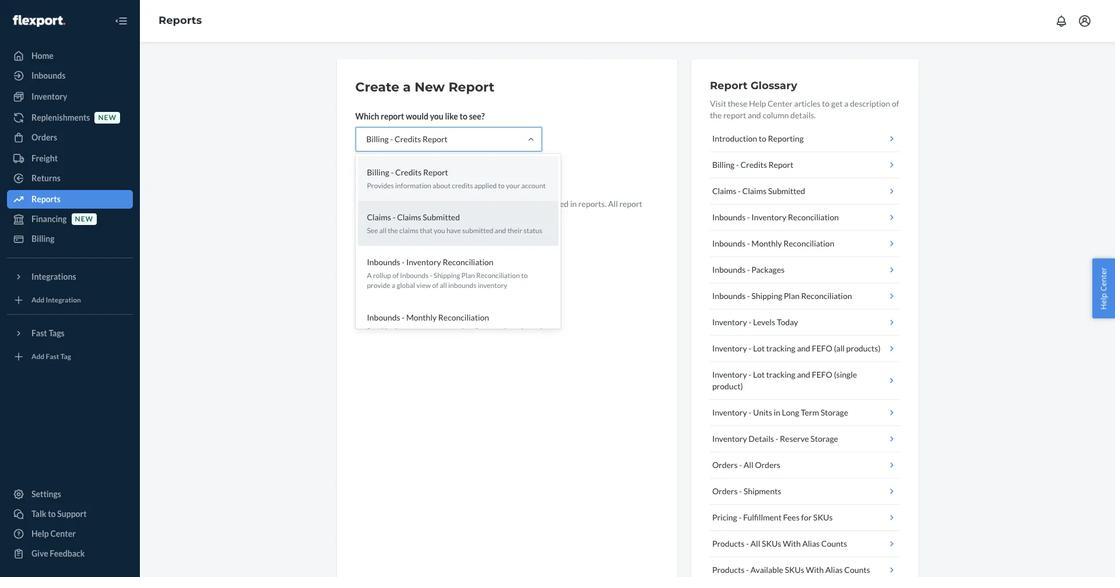Task type: vqa. For each thing, say whether or not it's contained in the screenshot.


Task type: describe. For each thing, give the bounding box(es) containing it.
integrations button
[[7, 268, 133, 286]]

close navigation image
[[114, 14, 128, 28]]

tag
[[60, 352, 71, 361]]

1 vertical spatial reports link
[[7, 190, 133, 209]]

open account menu image
[[1078, 14, 1092, 28]]

support
[[57, 509, 87, 519]]

talk
[[31, 509, 46, 519]]

2
[[416, 199, 421, 209]]

tracking for (single
[[766, 370, 796, 380]]

which
[[355, 111, 379, 121]]

- left levels
[[749, 317, 752, 327]]

packages
[[752, 265, 785, 275]]

would
[[406, 111, 429, 121]]

report up see? at the top of the page
[[449, 79, 495, 95]]

help center button
[[1093, 259, 1115, 319]]

- down fulfillment
[[746, 539, 749, 549]]

counts for products - all skus with alias counts
[[822, 539, 847, 549]]

fefo for (single
[[812, 370, 833, 380]]

shipments
[[744, 486, 781, 496]]

inbounds for inbounds - monthly reconciliation provides inventory movement data for any selected month
[[367, 312, 400, 322]]

claims up claims
[[397, 212, 421, 222]]

reconciliation inside button
[[801, 291, 852, 301]]

visit these help center articles to get a description of the report and column details.
[[710, 99, 899, 120]]

to left be
[[517, 199, 524, 209]]

billing inside billing - credits report provides information about credits applied to your account
[[367, 167, 389, 177]]

account
[[522, 181, 546, 190]]

plan inside inbounds - inventory reconciliation a rollup of inbounds - shipping plan reconciliation to provide a global view of all inbounds inventory
[[462, 271, 475, 280]]

(utc).
[[470, 210, 493, 220]]

0 vertical spatial reports link
[[159, 14, 202, 27]]

integration
[[46, 296, 81, 305]]

the inside claims - claims submitted see all the claims that you have submitted and their status
[[388, 226, 398, 235]]

and inside visit these help center articles to get a description of the report and column details.
[[748, 110, 761, 120]]

fulfillment
[[743, 513, 782, 522]]

visit
[[710, 99, 726, 108]]

you inside claims - claims submitted see all the claims that you have submitted and their status
[[434, 226, 445, 235]]

all inside claims - claims submitted see all the claims that you have submitted and their status
[[379, 226, 387, 235]]

1 vertical spatial storage
[[811, 434, 838, 444]]

information inside it may take up to 2 hours for new information to be reflected in reports. all report time fields are in universal time (utc).
[[473, 199, 515, 209]]

it may take up to 2 hours for new information to be reflected in reports. all report time fields are in universal time (utc).
[[355, 199, 643, 220]]

claims - claims submitted button
[[710, 178, 900, 205]]

skus for all
[[762, 539, 781, 549]]

orders - all orders
[[712, 460, 781, 470]]

2 vertical spatial of
[[432, 281, 439, 290]]

shipping inside button
[[752, 291, 783, 301]]

of inside visit these help center articles to get a description of the report and column details.
[[892, 99, 899, 108]]

view
[[417, 281, 431, 290]]

for inside 'inbounds - monthly reconciliation provides inventory movement data for any selected month'
[[475, 326, 484, 335]]

give feedback button
[[7, 545, 133, 563]]

claims up see
[[367, 212, 391, 222]]

reconciliation for inbounds - monthly reconciliation provides inventory movement data for any selected month
[[438, 312, 489, 322]]

1 horizontal spatial reports
[[159, 14, 202, 27]]

home
[[31, 51, 54, 61]]

submitted for claims - claims submitted see all the claims that you have submitted and their status
[[423, 212, 460, 222]]

report inside visit these help center articles to get a description of the report and column details.
[[724, 110, 746, 120]]

reconciliation for inbounds - inventory reconciliation a rollup of inbounds - shipping plan reconciliation to provide a global view of all inbounds inventory
[[443, 257, 494, 267]]

0 vertical spatial storage
[[821, 408, 849, 417]]

products - all skus with alias counts
[[712, 539, 847, 549]]

inbounds up "global"
[[400, 271, 429, 280]]

- left the shipments
[[739, 486, 742, 496]]

details.
[[791, 110, 816, 120]]

report down which report would you like to see?
[[423, 134, 448, 144]]

skus for available
[[785, 565, 804, 575]]

help inside button
[[1099, 293, 1109, 310]]

- up view on the left of page
[[430, 271, 432, 280]]

today
[[777, 317, 798, 327]]

alias for products - available skus with alias counts
[[826, 565, 843, 575]]

that
[[420, 226, 433, 235]]

- down which report would you like to see?
[[390, 134, 393, 144]]

to inside introduction to reporting button
[[759, 134, 767, 143]]

create report
[[365, 172, 416, 182]]

1 horizontal spatial in
[[570, 199, 577, 209]]

with for available
[[806, 565, 824, 575]]

add integration link
[[7, 291, 133, 310]]

month
[[525, 326, 545, 335]]

(all
[[834, 343, 845, 353]]

replenishments
[[31, 113, 90, 122]]

details
[[749, 434, 774, 444]]

and down inventory - levels today button
[[797, 343, 811, 353]]

tags
[[49, 328, 65, 338]]

report inside it may take up to 2 hours for new information to be reflected in reports. all report time fields are in universal time (utc).
[[620, 199, 643, 209]]

inventory details - reserve storage button
[[710, 426, 900, 452]]

1 vertical spatial help center
[[31, 529, 76, 539]]

glossary
[[751, 79, 797, 92]]

inventory - lot tracking and fefo (single product)
[[712, 370, 857, 391]]

description
[[850, 99, 891, 108]]

1 vertical spatial fast
[[46, 352, 59, 361]]

available
[[751, 565, 784, 575]]

inventory - lot tracking and fefo (all products)
[[712, 343, 881, 353]]

inventory for inventory - lot tracking and fefo (single product)
[[712, 370, 747, 380]]

data
[[460, 326, 474, 335]]

claims
[[399, 226, 419, 235]]

fast tags button
[[7, 324, 133, 343]]

help inside visit these help center articles to get a description of the report and column details.
[[749, 99, 766, 108]]

center inside help center button
[[1099, 267, 1109, 291]]

may
[[363, 199, 377, 209]]

report left would
[[381, 111, 404, 121]]

lot for inventory - lot tracking and fefo (single product)
[[753, 370, 765, 380]]

billing - credits report provides information about credits applied to your account
[[367, 167, 546, 190]]

center inside visit these help center articles to get a description of the report and column details.
[[768, 99, 793, 108]]

inbounds for inbounds - inventory reconciliation a rollup of inbounds - shipping plan reconciliation to provide a global view of all inbounds inventory
[[367, 257, 400, 267]]

reserve
[[780, 434, 809, 444]]

(single
[[834, 370, 857, 380]]

credits
[[452, 181, 473, 190]]

submitted for claims - claims submitted
[[768, 186, 805, 196]]

settings link
[[7, 485, 133, 504]]

home link
[[7, 47, 133, 65]]

- up inbounds - packages
[[747, 238, 750, 248]]

see
[[367, 226, 378, 235]]

column
[[763, 110, 789, 120]]

about
[[433, 181, 451, 190]]

introduction
[[712, 134, 757, 143]]

it
[[355, 199, 361, 209]]

introduction to reporting
[[712, 134, 804, 143]]

a
[[367, 271, 372, 280]]

open notifications image
[[1055, 14, 1069, 28]]

1 vertical spatial in
[[407, 210, 414, 220]]

like
[[445, 111, 458, 121]]

inventory details - reserve storage
[[712, 434, 838, 444]]

inbounds - inventory reconciliation
[[712, 212, 839, 222]]

returns link
[[7, 169, 133, 188]]

inventory for inventory - units in long term storage
[[712, 408, 747, 417]]

status
[[524, 226, 543, 235]]

- up orders - shipments
[[739, 460, 742, 470]]

tracking for (all
[[766, 343, 796, 353]]

applied
[[474, 181, 497, 190]]

orders - all orders button
[[710, 452, 900, 479]]

inventory for inventory
[[31, 92, 67, 101]]

inventory for inventory details - reserve storage
[[712, 434, 747, 444]]

products - available skus with alias counts button
[[710, 557, 900, 577]]

inventory inside button
[[752, 212, 787, 222]]

are
[[394, 210, 405, 220]]

- down introduction
[[736, 160, 739, 170]]

- up inbounds - inventory reconciliation
[[738, 186, 741, 196]]

inbounds - monthly reconciliation button
[[710, 231, 900, 257]]

orders for orders - all orders
[[712, 460, 738, 470]]

for inside it may take up to 2 hours for new information to be reflected in reports. all report time fields are in universal time (utc).
[[444, 199, 455, 209]]

products for products - all skus with alias counts
[[712, 539, 745, 549]]

alias for products - all skus with alias counts
[[803, 539, 820, 549]]

new inside it may take up to 2 hours for new information to be reflected in reports. all report time fields are in universal time (utc).
[[456, 199, 471, 209]]

up
[[396, 199, 405, 209]]

- inside inventory - lot tracking and fefo (single product)
[[749, 370, 752, 380]]

reconciliation for inbounds - monthly reconciliation
[[784, 238, 835, 248]]

all inside it may take up to 2 hours for new information to be reflected in reports. all report time fields are in universal time (utc).
[[608, 199, 618, 209]]

inbounds - shipping plan reconciliation button
[[710, 283, 900, 310]]

all for products
[[751, 539, 760, 549]]

inventory - units in long term storage button
[[710, 400, 900, 426]]

0 horizontal spatial help
[[31, 529, 49, 539]]

report inside billing - credits report provides information about credits applied to your account
[[423, 167, 448, 177]]

products - all skus with alias counts button
[[710, 531, 900, 557]]

inventory - levels today button
[[710, 310, 900, 336]]

to inside inbounds - inventory reconciliation a rollup of inbounds - shipping plan reconciliation to provide a global view of all inbounds inventory
[[521, 271, 528, 280]]

products)
[[846, 343, 881, 353]]

fefo for (all
[[812, 343, 833, 353]]

products - available skus with alias counts
[[712, 565, 870, 575]]

monthly for inbounds - monthly reconciliation provides inventory movement data for any selected month
[[406, 312, 437, 322]]

freight link
[[7, 149, 133, 168]]

movement
[[426, 326, 459, 335]]

inbounds link
[[7, 66, 133, 85]]

- down inventory - levels today
[[749, 343, 752, 353]]

orders link
[[7, 128, 133, 147]]

to left the '2'
[[407, 199, 414, 209]]

- up "global"
[[402, 257, 405, 267]]

billing down which
[[366, 134, 389, 144]]

inbounds - packages
[[712, 265, 785, 275]]



Task type: locate. For each thing, give the bounding box(es) containing it.
report glossary
[[710, 79, 797, 92]]

orders for orders
[[31, 132, 57, 142]]

1 vertical spatial alias
[[826, 565, 843, 575]]

help center inside button
[[1099, 267, 1109, 310]]

plan up inbounds at the left
[[462, 271, 475, 280]]

universal
[[415, 210, 449, 220]]

- inside billing - credits report provides information about credits applied to your account
[[391, 167, 394, 177]]

1 horizontal spatial reports link
[[159, 14, 202, 27]]

all down fulfillment
[[751, 539, 760, 549]]

0 vertical spatial help center
[[1099, 267, 1109, 310]]

to right like
[[460, 111, 468, 121]]

1 lot from the top
[[753, 343, 765, 353]]

0 horizontal spatial all
[[379, 226, 387, 235]]

0 horizontal spatial the
[[388, 226, 398, 235]]

1 vertical spatial tracking
[[766, 370, 796, 380]]

monthly inside 'inbounds - monthly reconciliation provides inventory movement data for any selected month'
[[406, 312, 437, 322]]

inventory inside 'inbounds - monthly reconciliation provides inventory movement data for any selected month'
[[395, 326, 425, 335]]

- left available
[[746, 565, 749, 575]]

2 add from the top
[[31, 352, 44, 361]]

2 horizontal spatial of
[[892, 99, 899, 108]]

1 vertical spatial products
[[712, 565, 745, 575]]

alias
[[803, 539, 820, 549], [826, 565, 843, 575]]

submitted inside claims - claims submitted see all the claims that you have submitted and their status
[[423, 212, 460, 222]]

to left reporting
[[759, 134, 767, 143]]

2 vertical spatial a
[[392, 281, 395, 290]]

0 vertical spatial new
[[98, 113, 117, 122]]

billing - credits report inside button
[[712, 160, 794, 170]]

monthly inside button
[[752, 238, 782, 248]]

provide
[[367, 281, 390, 290]]

inbounds down provide
[[367, 312, 400, 322]]

1 vertical spatial all
[[744, 460, 754, 470]]

0 vertical spatial plan
[[462, 271, 475, 280]]

billing down financing
[[31, 234, 55, 244]]

fast tags
[[31, 328, 65, 338]]

1 vertical spatial submitted
[[423, 212, 460, 222]]

1 horizontal spatial new
[[98, 113, 117, 122]]

0 horizontal spatial new
[[75, 215, 93, 224]]

orders for orders - shipments
[[712, 486, 738, 496]]

skus inside products - available skus with alias counts button
[[785, 565, 804, 575]]

inventory - units in long term storage
[[712, 408, 849, 417]]

1 horizontal spatial skus
[[785, 565, 804, 575]]

2 horizontal spatial a
[[845, 99, 849, 108]]

all right see
[[379, 226, 387, 235]]

claims - claims submitted
[[712, 186, 805, 196]]

- left units on the bottom of page
[[749, 408, 752, 417]]

lot up units on the bottom of page
[[753, 370, 765, 380]]

orders up pricing
[[712, 486, 738, 496]]

2 lot from the top
[[753, 370, 765, 380]]

in right are
[[407, 210, 414, 220]]

new for replenishments
[[98, 113, 117, 122]]

2 vertical spatial all
[[751, 539, 760, 549]]

lot for inventory - lot tracking and fefo (all products)
[[753, 343, 765, 353]]

inventory up inbounds - monthly reconciliation
[[752, 212, 787, 222]]

1 vertical spatial add
[[31, 352, 44, 361]]

add for add fast tag
[[31, 352, 44, 361]]

provides inside billing - credits report provides information about credits applied to your account
[[367, 181, 394, 190]]

term
[[801, 408, 819, 417]]

2 vertical spatial center
[[50, 529, 76, 539]]

1 horizontal spatial inventory
[[478, 281, 507, 290]]

reconciliation inside 'inbounds - monthly reconciliation provides inventory movement data for any selected month'
[[438, 312, 489, 322]]

claims - claims submitted see all the claims that you have submitted and their status
[[367, 212, 543, 235]]

inventory link
[[7, 87, 133, 106]]

products left available
[[712, 565, 745, 575]]

inventory up "orders - all orders"
[[712, 434, 747, 444]]

report
[[449, 79, 495, 95], [710, 79, 748, 92], [423, 134, 448, 144], [769, 160, 794, 170], [423, 167, 448, 177]]

2 vertical spatial in
[[774, 408, 781, 417]]

financing
[[31, 214, 67, 224]]

0 horizontal spatial skus
[[762, 539, 781, 549]]

1 vertical spatial a
[[845, 99, 849, 108]]

create for create report
[[365, 172, 391, 182]]

add fast tag
[[31, 352, 71, 361]]

add
[[31, 296, 44, 305], [31, 352, 44, 361]]

a inside visit these help center articles to get a description of the report and column details.
[[845, 99, 849, 108]]

- right the details
[[776, 434, 779, 444]]

inbounds - monthly reconciliation
[[712, 238, 835, 248]]

1 vertical spatial plan
[[784, 291, 800, 301]]

inbounds down inbounds - packages
[[712, 291, 746, 301]]

skus down products - all skus with alias counts button
[[785, 565, 804, 575]]

1 horizontal spatial with
[[806, 565, 824, 575]]

inbounds inside 'inbounds - monthly reconciliation provides inventory movement data for any selected month'
[[367, 312, 400, 322]]

0 horizontal spatial inventory
[[395, 326, 425, 335]]

0 horizontal spatial for
[[444, 199, 455, 209]]

orders - shipments
[[712, 486, 781, 496]]

credits inside billing - credits report provides information about credits applied to your account
[[395, 167, 422, 177]]

0 horizontal spatial reports link
[[7, 190, 133, 209]]

1 vertical spatial billing - credits report
[[712, 160, 794, 170]]

alias inside button
[[803, 539, 820, 549]]

inventory for inventory - lot tracking and fefo (all products)
[[712, 343, 747, 353]]

2 horizontal spatial center
[[1099, 267, 1109, 291]]

fefo inside inventory - lot tracking and fefo (single product)
[[812, 370, 833, 380]]

fast inside "dropdown button"
[[31, 328, 47, 338]]

0 vertical spatial skus
[[814, 513, 833, 522]]

reconciliation for inbounds - inventory reconciliation
[[788, 212, 839, 222]]

1 provides from the top
[[367, 181, 394, 190]]

report inside billing - credits report button
[[769, 160, 794, 170]]

counts inside button
[[845, 565, 870, 575]]

report
[[724, 110, 746, 120], [381, 111, 404, 121], [392, 172, 416, 182], [620, 199, 643, 209]]

1 fefo from the top
[[812, 343, 833, 353]]

0 vertical spatial the
[[710, 110, 722, 120]]

lot down inventory - levels today
[[753, 343, 765, 353]]

selected
[[498, 326, 523, 335]]

0 horizontal spatial alias
[[803, 539, 820, 549]]

2 provides from the top
[[367, 326, 394, 335]]

2 horizontal spatial skus
[[814, 513, 833, 522]]

billing up may
[[367, 167, 389, 177]]

fefo left (all
[[812, 343, 833, 353]]

tracking inside inventory - lot tracking and fefo (single product)
[[766, 370, 796, 380]]

0 vertical spatial reports
[[159, 14, 202, 27]]

2 tracking from the top
[[766, 370, 796, 380]]

reports link
[[159, 14, 202, 27], [7, 190, 133, 209]]

monthly for inbounds - monthly reconciliation
[[752, 238, 782, 248]]

1 vertical spatial help
[[1099, 293, 1109, 310]]

billing down introduction
[[712, 160, 735, 170]]

new
[[98, 113, 117, 122], [456, 199, 471, 209], [75, 215, 93, 224]]

flexport logo image
[[13, 15, 65, 27]]

returns
[[31, 173, 61, 183]]

1 horizontal spatial a
[[403, 79, 411, 95]]

claims down introduction
[[712, 186, 737, 196]]

create inside create report button
[[365, 172, 391, 182]]

for up time
[[444, 199, 455, 209]]

plan up today
[[784, 291, 800, 301]]

inventory up view on the left of page
[[406, 257, 441, 267]]

inbounds - shipping plan reconciliation
[[712, 291, 852, 301]]

report down reporting
[[769, 160, 794, 170]]

inbounds left packages
[[712, 265, 746, 275]]

report inside button
[[392, 172, 416, 182]]

0 vertical spatial of
[[892, 99, 899, 108]]

a inside inbounds - inventory reconciliation a rollup of inbounds - shipping plan reconciliation to provide a global view of all inbounds inventory
[[392, 281, 395, 290]]

your
[[506, 181, 520, 190]]

0 horizontal spatial information
[[395, 181, 431, 190]]

with inside button
[[783, 539, 801, 549]]

center inside help center link
[[50, 529, 76, 539]]

and inside claims - claims submitted see all the claims that you have submitted and their status
[[495, 226, 506, 235]]

1 horizontal spatial plan
[[784, 291, 800, 301]]

0 horizontal spatial submitted
[[423, 212, 460, 222]]

help center link
[[7, 525, 133, 543]]

1 vertical spatial reports
[[31, 194, 61, 204]]

0 horizontal spatial help center
[[31, 529, 76, 539]]

skus down pricing - fulfillment fees for skus
[[762, 539, 781, 549]]

alias inside button
[[826, 565, 843, 575]]

0 vertical spatial add
[[31, 296, 44, 305]]

see?
[[469, 111, 485, 121]]

add integration
[[31, 296, 81, 305]]

lot
[[753, 343, 765, 353], [753, 370, 765, 380]]

report up about
[[423, 167, 448, 177]]

1 horizontal spatial the
[[710, 110, 722, 120]]

add down fast tags
[[31, 352, 44, 361]]

inventory for inventory - levels today
[[712, 317, 747, 327]]

- inside 'inbounds - monthly reconciliation provides inventory movement data for any selected month'
[[402, 312, 405, 322]]

submitted inside button
[[768, 186, 805, 196]]

shipping down packages
[[752, 291, 783, 301]]

monthly
[[752, 238, 782, 248], [406, 312, 437, 322]]

inventory down 'product)'
[[712, 408, 747, 417]]

1 add from the top
[[31, 296, 44, 305]]

submitted up inbounds - inventory reconciliation
[[768, 186, 805, 196]]

1 vertical spatial lot
[[753, 370, 765, 380]]

talk to support
[[31, 509, 87, 519]]

2 horizontal spatial help
[[1099, 293, 1109, 310]]

0 vertical spatial tracking
[[766, 343, 796, 353]]

0 horizontal spatial plan
[[462, 271, 475, 280]]

you right that
[[434, 226, 445, 235]]

hours
[[422, 199, 443, 209]]

to inside billing - credits report provides information about credits applied to your account
[[498, 181, 505, 190]]

in left the 'reports.'
[[570, 199, 577, 209]]

0 vertical spatial monthly
[[752, 238, 782, 248]]

inventory - lot tracking and fefo (all products) button
[[710, 336, 900, 362]]

to down status
[[521, 271, 528, 280]]

1 horizontal spatial information
[[473, 199, 515, 209]]

to left get
[[822, 99, 830, 108]]

products
[[712, 539, 745, 549], [712, 565, 745, 575]]

provides
[[367, 181, 394, 190], [367, 326, 394, 335]]

inventory up replenishments on the top left of page
[[31, 92, 67, 101]]

credits
[[395, 134, 421, 144], [741, 160, 767, 170], [395, 167, 422, 177]]

information inside billing - credits report provides information about credits applied to your account
[[395, 181, 431, 190]]

all for orders
[[744, 460, 754, 470]]

to inside talk to support button
[[48, 509, 56, 519]]

inbounds for inbounds - shipping plan reconciliation
[[712, 291, 746, 301]]

0 horizontal spatial billing - credits report
[[366, 134, 448, 144]]

billing - credits report button
[[710, 152, 900, 178]]

- right pricing
[[739, 513, 742, 522]]

plan inside button
[[784, 291, 800, 301]]

1 tracking from the top
[[766, 343, 796, 353]]

0 horizontal spatial of
[[393, 271, 399, 280]]

plan
[[462, 271, 475, 280], [784, 291, 800, 301]]

with inside button
[[806, 565, 824, 575]]

to right talk
[[48, 509, 56, 519]]

1 horizontal spatial center
[[768, 99, 793, 108]]

2 horizontal spatial in
[[774, 408, 781, 417]]

with down products - all skus with alias counts button
[[806, 565, 824, 575]]

1 vertical spatial new
[[456, 199, 471, 209]]

inventory right inbounds at the left
[[478, 281, 507, 290]]

billing inside "link"
[[31, 234, 55, 244]]

tracking down inventory - lot tracking and fefo (all products)
[[766, 370, 796, 380]]

you left like
[[430, 111, 444, 121]]

of
[[892, 99, 899, 108], [393, 271, 399, 280], [432, 281, 439, 290]]

with for all
[[783, 539, 801, 549]]

monthly up packages
[[752, 238, 782, 248]]

2 vertical spatial help
[[31, 529, 49, 539]]

reflected
[[536, 199, 569, 209]]

inbounds down claims - claims submitted
[[712, 212, 746, 222]]

give feedback
[[31, 549, 85, 559]]

0 vertical spatial with
[[783, 539, 801, 549]]

create up may
[[365, 172, 391, 182]]

1 vertical spatial skus
[[762, 539, 781, 549]]

2 vertical spatial new
[[75, 215, 93, 224]]

of right view on the left of page
[[432, 281, 439, 290]]

for left any
[[475, 326, 484, 335]]

- down inbounds - packages
[[747, 291, 750, 301]]

orders up freight
[[31, 132, 57, 142]]

a left "new"
[[403, 79, 411, 95]]

information up (utc). at top
[[473, 199, 515, 209]]

-
[[390, 134, 393, 144], [736, 160, 739, 170], [391, 167, 394, 177], [738, 186, 741, 196], [747, 212, 750, 222], [393, 212, 396, 222], [747, 238, 750, 248], [402, 257, 405, 267], [747, 265, 750, 275], [430, 271, 432, 280], [747, 291, 750, 301], [402, 312, 405, 322], [749, 317, 752, 327], [749, 343, 752, 353], [749, 370, 752, 380], [749, 408, 752, 417], [776, 434, 779, 444], [739, 460, 742, 470], [739, 486, 742, 496], [739, 513, 742, 522], [746, 539, 749, 549], [746, 565, 749, 575]]

claims up inbounds - inventory reconciliation
[[743, 186, 767, 196]]

1 horizontal spatial submitted
[[768, 186, 805, 196]]

0 horizontal spatial reports
[[31, 194, 61, 204]]

1 horizontal spatial monthly
[[752, 238, 782, 248]]

1 vertical spatial provides
[[367, 326, 394, 335]]

2 fefo from the top
[[812, 370, 833, 380]]

0 vertical spatial shipping
[[434, 271, 460, 280]]

create a new report
[[355, 79, 495, 95]]

- down claims - claims submitted
[[747, 212, 750, 222]]

inbounds down "home"
[[31, 71, 65, 80]]

billing - credits report down would
[[366, 134, 448, 144]]

lot inside inventory - lot tracking and fefo (all products) button
[[753, 343, 765, 353]]

settings
[[31, 489, 61, 499]]

1 vertical spatial counts
[[845, 565, 870, 575]]

0 vertical spatial help
[[749, 99, 766, 108]]

to inside visit these help center articles to get a description of the report and column details.
[[822, 99, 830, 108]]

provides for inbounds
[[367, 326, 394, 335]]

- down "global"
[[402, 312, 405, 322]]

any
[[485, 326, 496, 335]]

1 vertical spatial the
[[388, 226, 398, 235]]

shipping inside inbounds - inventory reconciliation a rollup of inbounds - shipping plan reconciliation to provide a global view of all inbounds inventory
[[434, 271, 460, 280]]

the
[[710, 110, 722, 120], [388, 226, 398, 235]]

1 horizontal spatial billing - credits report
[[712, 160, 794, 170]]

products inside button
[[712, 539, 745, 549]]

lot inside inventory - lot tracking and fefo (single product)
[[753, 370, 765, 380]]

information up the '2'
[[395, 181, 431, 190]]

1 vertical spatial inventory
[[395, 326, 425, 335]]

inventory inside inbounds - inventory reconciliation a rollup of inbounds - shipping plan reconciliation to provide a global view of all inbounds inventory
[[406, 257, 441, 267]]

for inside button
[[801, 513, 812, 522]]

all
[[379, 226, 387, 235], [440, 281, 447, 290]]

skus inside products - all skus with alias counts button
[[762, 539, 781, 549]]

0 vertical spatial submitted
[[768, 186, 805, 196]]

report down these
[[724, 110, 746, 120]]

and inside inventory - lot tracking and fefo (single product)
[[797, 370, 811, 380]]

0 vertical spatial all
[[379, 226, 387, 235]]

0 horizontal spatial center
[[50, 529, 76, 539]]

- left packages
[[747, 265, 750, 275]]

pricing
[[712, 513, 737, 522]]

be
[[526, 199, 535, 209]]

billing - credits report down introduction to reporting
[[712, 160, 794, 170]]

alias up products - available skus with alias counts button
[[803, 539, 820, 549]]

skus inside pricing - fulfillment fees for skus button
[[814, 513, 833, 522]]

in
[[570, 199, 577, 209], [407, 210, 414, 220], [774, 408, 781, 417]]

in inside button
[[774, 408, 781, 417]]

reports.
[[579, 199, 607, 209]]

units
[[753, 408, 772, 417]]

report up these
[[710, 79, 748, 92]]

products inside button
[[712, 565, 745, 575]]

report right the 'reports.'
[[620, 199, 643, 209]]

inbounds for inbounds - inventory reconciliation
[[712, 212, 746, 222]]

all left inbounds at the left
[[440, 281, 447, 290]]

1 vertical spatial fefo
[[812, 370, 833, 380]]

in left the long
[[774, 408, 781, 417]]

1 vertical spatial information
[[473, 199, 515, 209]]

0 horizontal spatial a
[[392, 281, 395, 290]]

products down pricing
[[712, 539, 745, 549]]

inventory inside inbounds - inventory reconciliation a rollup of inbounds - shipping plan reconciliation to provide a global view of all inbounds inventory
[[478, 281, 507, 290]]

provides inside 'inbounds - monthly reconciliation provides inventory movement data for any selected month'
[[367, 326, 394, 335]]

create for create a new report
[[355, 79, 399, 95]]

get
[[831, 99, 843, 108]]

inbounds - inventory reconciliation button
[[710, 205, 900, 231]]

0 vertical spatial products
[[712, 539, 745, 549]]

for
[[444, 199, 455, 209], [475, 326, 484, 335], [801, 513, 812, 522]]

tracking
[[766, 343, 796, 353], [766, 370, 796, 380]]

fees
[[783, 513, 800, 522]]

rollup
[[373, 271, 391, 280]]

counts inside button
[[822, 539, 847, 549]]

1 horizontal spatial help center
[[1099, 267, 1109, 310]]

create up which
[[355, 79, 399, 95]]

all right the 'reports.'
[[608, 199, 618, 209]]

billing inside button
[[712, 160, 735, 170]]

1 horizontal spatial of
[[432, 281, 439, 290]]

0 horizontal spatial in
[[407, 210, 414, 220]]

storage right reserve
[[811, 434, 838, 444]]

credits down would
[[395, 134, 421, 144]]

2 vertical spatial for
[[801, 513, 812, 522]]

credits up up
[[395, 167, 422, 177]]

the down visit
[[710, 110, 722, 120]]

product)
[[712, 381, 743, 391]]

- inside claims - claims submitted see all the claims that you have submitted and their status
[[393, 212, 396, 222]]

and down inventory - lot tracking and fefo (all products) button
[[797, 370, 811, 380]]

orders up orders - shipments
[[712, 460, 738, 470]]

counts
[[822, 539, 847, 549], [845, 565, 870, 575]]

add for add integration
[[31, 296, 44, 305]]

provides for billing
[[367, 181, 394, 190]]

of right description
[[892, 99, 899, 108]]

fast left tag
[[46, 352, 59, 361]]

billing - credits report
[[366, 134, 448, 144], [712, 160, 794, 170]]

credits inside button
[[741, 160, 767, 170]]

the inside visit these help center articles to get a description of the report and column details.
[[710, 110, 722, 120]]

0 vertical spatial fast
[[31, 328, 47, 338]]

1 products from the top
[[712, 539, 745, 549]]

inbounds up rollup
[[367, 257, 400, 267]]

0 vertical spatial lot
[[753, 343, 765, 353]]

0 vertical spatial inventory
[[478, 281, 507, 290]]

inbounds for inbounds - monthly reconciliation
[[712, 238, 746, 248]]

a
[[403, 79, 411, 95], [845, 99, 849, 108], [392, 281, 395, 290]]

information
[[395, 181, 431, 190], [473, 199, 515, 209]]

center
[[768, 99, 793, 108], [1099, 267, 1109, 291], [50, 529, 76, 539]]

1 vertical spatial center
[[1099, 267, 1109, 291]]

inventory inside inventory - lot tracking and fefo (single product)
[[712, 370, 747, 380]]

2 products from the top
[[712, 565, 745, 575]]

inbounds for inbounds - packages
[[712, 265, 746, 275]]

0 vertical spatial billing - credits report
[[366, 134, 448, 144]]

1 horizontal spatial help
[[749, 99, 766, 108]]

shipping up inbounds at the left
[[434, 271, 460, 280]]

shipping
[[434, 271, 460, 280], [752, 291, 783, 301]]

fields
[[373, 210, 392, 220]]

all inside inbounds - inventory reconciliation a rollup of inbounds - shipping plan reconciliation to provide a global view of all inbounds inventory
[[440, 281, 447, 290]]

0 vertical spatial a
[[403, 79, 411, 95]]

submitted down the hours
[[423, 212, 460, 222]]

inbounds
[[448, 281, 477, 290]]

levels
[[753, 317, 775, 327]]

products for products - available skus with alias counts
[[712, 565, 745, 575]]

inbounds for inbounds
[[31, 71, 65, 80]]

new for financing
[[75, 215, 93, 224]]

with down fees on the right
[[783, 539, 801, 549]]

add fast tag link
[[7, 348, 133, 366]]

for right fees on the right
[[801, 513, 812, 522]]

orders up the shipments
[[755, 460, 781, 470]]

new up time
[[456, 199, 471, 209]]

add left integration
[[31, 296, 44, 305]]

orders - shipments button
[[710, 479, 900, 505]]

0 vertical spatial you
[[430, 111, 444, 121]]

create report button
[[355, 166, 426, 189]]

new up orders link
[[98, 113, 117, 122]]

skus down orders - shipments button
[[814, 513, 833, 522]]

help
[[749, 99, 766, 108], [1099, 293, 1109, 310], [31, 529, 49, 539]]

0 vertical spatial in
[[570, 199, 577, 209]]

counts for products - available skus with alias counts
[[845, 565, 870, 575]]

1 vertical spatial of
[[393, 271, 399, 280]]

fefo left (single
[[812, 370, 833, 380]]

1 horizontal spatial all
[[440, 281, 447, 290]]



